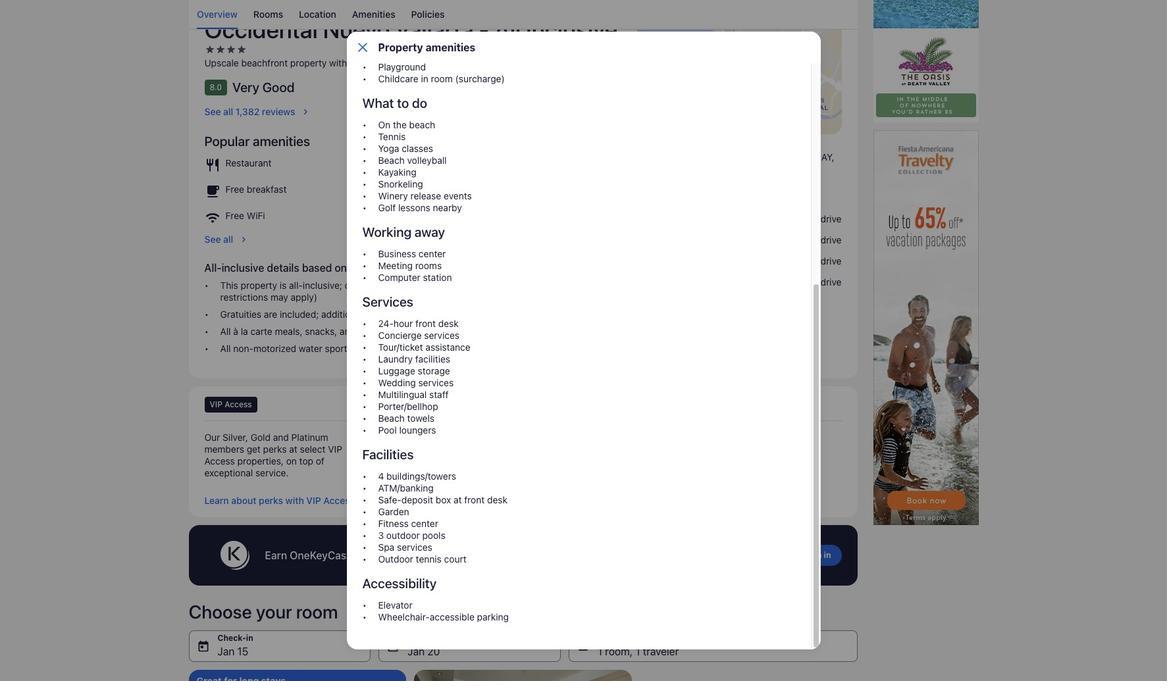 Task type: locate. For each thing, give the bounding box(es) containing it.
xsmall image
[[226, 44, 236, 55], [236, 44, 247, 55]]

0 vertical spatial are
[[460, 280, 474, 291]]

free up the free wifi
[[226, 184, 244, 195]]

or
[[642, 435, 650, 446]]

1 min from the top
[[803, 213, 819, 225]]

included
[[476, 280, 513, 291], [405, 326, 441, 337], [355, 343, 391, 354]]

see all
[[205, 234, 233, 245]]

beach up pool loungers
[[378, 413, 405, 424]]

2 vertical spatial included
[[355, 343, 391, 354]]

in
[[421, 73, 429, 84], [515, 280, 522, 291], [487, 550, 496, 562]]

list containing this property is all-inclusive; onsite food and beverages are included in the room price (some restrictions may apply)
[[205, 280, 622, 355]]

drive down 5 min drive
[[821, 277, 842, 288]]

perks inside our silver, gold and platinum members get perks at select vip access properties, on top of exceptional service.
[[263, 444, 287, 455]]

that
[[567, 550, 587, 562]]

room up jan 15 'button'
[[296, 601, 338, 623]]

1 jan from the left
[[218, 646, 235, 658]]

atm/banking list item
[[363, 483, 795, 495]]

service.
[[256, 468, 289, 479]]

the up gesture
[[525, 280, 539, 291]]

1 vertical spatial is
[[401, 309, 408, 320]]

1 horizontal spatial property
[[290, 57, 327, 68]]

3 min drive
[[795, 234, 842, 246]]

to
[[397, 96, 409, 111]]

1 free from the top
[[226, 184, 244, 195]]

occidental
[[205, 15, 318, 44]]

property up restrictions
[[241, 280, 277, 291]]

silver down pool loungers
[[398, 437, 416, 445]]

services down 3 outdoor pools
[[397, 542, 433, 553]]

credits
[[687, 435, 716, 446]]

all-
[[289, 280, 303, 291]]

playground list item
[[363, 61, 795, 73]]

1 vertical spatial food
[[482, 435, 501, 446]]

deluxe room, ocean view | free minibar, in-room safe, iron/ironing board, free rollaway beds image
[[414, 670, 632, 682]]

fraccionamiento
[[638, 151, 708, 163]]

1 vertical spatial included
[[405, 326, 441, 337]]

computer station list item
[[363, 272, 795, 284]]

your up onsite
[[350, 262, 372, 274]]

are down the may
[[264, 309, 278, 320]]

desk down upgrades
[[487, 495, 508, 506]]

front up concierge services
[[416, 318, 436, 329]]

desk up assistance
[[439, 318, 459, 329]]

1 room, 1 traveler button
[[569, 631, 858, 663]]

1 horizontal spatial in
[[487, 550, 496, 562]]

3 up 5
[[795, 234, 801, 246]]

drive
[[821, 213, 842, 225], [821, 234, 842, 246], [821, 255, 842, 267], [821, 277, 842, 288]]

center inside list item
[[411, 518, 439, 530]]

1 horizontal spatial room
[[431, 73, 453, 84]]

room down banderas
[[431, 73, 453, 84]]

1 for 1 min drive
[[797, 213, 801, 225]]

front down upgrades
[[465, 495, 485, 506]]

concierge services list item
[[363, 330, 795, 342]]

services inside 'list item'
[[419, 377, 454, 389]]

2 beach from the top
[[378, 413, 405, 424]]

on
[[335, 262, 347, 274], [286, 456, 297, 467], [356, 550, 368, 562]]

0 horizontal spatial the
[[393, 119, 407, 130]]

see all button
[[205, 226, 622, 246]]

1 vertical spatial perks
[[618, 469, 642, 480]]

0 vertical spatial vip
[[210, 400, 223, 410]]

outdoor tennis court list item
[[363, 554, 795, 566]]

1 horizontal spatial beverages
[[413, 280, 458, 291]]

1 vertical spatial room
[[541, 280, 563, 291]]

0 horizontal spatial silver
[[398, 437, 416, 445]]

5
[[795, 255, 801, 267]]

0 vertical spatial of
[[429, 57, 437, 68]]

property
[[290, 57, 327, 68], [241, 280, 277, 291]]

towels
[[407, 413, 435, 424]]

business center
[[378, 248, 446, 260]]

all for all à la carte meals, snacks, and beverages included
[[220, 326, 231, 337]]

luggage storage list item
[[363, 366, 795, 377]]

list containing 1 min drive
[[638, 213, 842, 312]]

at inside list item
[[454, 495, 462, 506]]

medium image left safe-
[[360, 496, 371, 506]]

0 vertical spatial amenities
[[426, 41, 476, 53]]

on right "based" in the left of the page
[[335, 262, 347, 274]]

nuevo
[[323, 15, 390, 44], [749, 151, 776, 163]]

room for choose your room
[[296, 601, 338, 623]]

food
[[373, 280, 393, 291], [482, 435, 501, 446]]

and inside 'list item'
[[476, 309, 491, 320]]

gratuity
[[366, 309, 398, 320]]

front inside list item
[[465, 495, 485, 506]]

2 min from the top
[[803, 234, 819, 246]]

0 vertical spatial room
[[431, 73, 453, 84]]

desk inside list item
[[439, 318, 459, 329]]

pool inside "pool loungers" list item
[[378, 425, 397, 436]]

all right -
[[495, 15, 521, 44]]

1 for 1 room, 1 traveler
[[598, 646, 603, 658]]

multilingual staff list item
[[363, 389, 795, 401]]

center up 'rooms'
[[419, 248, 446, 260]]

deposit
[[402, 495, 433, 506]]

on left this
[[356, 550, 368, 562]]

all inside "list item"
[[220, 343, 231, 354]]

computer station
[[378, 272, 452, 283]]

1 xsmall image from the left
[[226, 44, 236, 55]]

0 vertical spatial included
[[476, 280, 513, 291]]

2 horizontal spatial on
[[356, 550, 368, 562]]

1 drive from the top
[[821, 213, 842, 225]]

0 horizontal spatial pool
[[378, 425, 397, 436]]

and left drink
[[504, 435, 520, 446]]

0 horizontal spatial your
[[256, 601, 292, 623]]

is up the may
[[280, 280, 287, 291]]

rooms
[[253, 9, 283, 20]]

free left wifi
[[226, 210, 244, 221]]

1 vertical spatial nuevo
[[749, 151, 776, 163]]

2 horizontal spatial room
[[541, 280, 563, 291]]

beachfront
[[241, 57, 288, 68]]

platinum up atm/banking
[[398, 472, 427, 480]]

perks down breakfast,
[[618, 469, 642, 480]]

medium image right all
[[239, 234, 249, 245]]

0 horizontal spatial at
[[289, 444, 298, 455]]

childcare in room (surcharge)
[[378, 73, 505, 84]]

and down meeting rooms
[[395, 280, 411, 291]]

0 horizontal spatial desk
[[439, 318, 459, 329]]

min for 18
[[803, 277, 819, 288]]

1 horizontal spatial is
[[401, 309, 408, 320]]

1 horizontal spatial amenities
[[426, 41, 476, 53]]

access inside our silver, gold and platinum members get perks at select vip access properties, on top of exceptional service.
[[205, 456, 235, 467]]

2 vertical spatial services
[[397, 542, 433, 553]]

0 vertical spatial access
[[225, 400, 252, 410]]

1 left room,
[[598, 646, 603, 658]]

beverages down 'rooms'
[[413, 280, 458, 291]]

beach inside list item
[[378, 413, 405, 424]]

group containing what to do
[[363, 0, 795, 634]]

0 horizontal spatial platinum
[[292, 432, 328, 443]]

services down storage
[[419, 377, 454, 389]]

your
[[350, 262, 372, 274], [256, 601, 292, 623]]

gold up get
[[251, 432, 271, 443]]

amenities for property amenities
[[426, 41, 476, 53]]

0 horizontal spatial food
[[373, 280, 393, 291]]

4 min from the top
[[803, 277, 819, 288]]

24-hour front desk list item
[[363, 318, 795, 330]]

gold up the 4 buildings/towers
[[398, 455, 413, 463]]

perks up properties,
[[263, 444, 287, 455]]

jan for jan 20
[[408, 646, 425, 658]]

like
[[465, 435, 479, 446]]

1 vertical spatial parking
[[477, 612, 509, 623]]

included inside "list item"
[[355, 343, 391, 354]]

pool button
[[439, 184, 473, 197]]

nuevo down 18,
[[749, 151, 776, 163]]

drive up 3 min drive
[[821, 213, 842, 225]]

book.
[[519, 550, 547, 562]]

0 horizontal spatial in
[[421, 73, 429, 84]]

room inside this property is all-inclusive; onsite food and beverages are included in the room price (some restrictions may apply)
[[541, 280, 563, 291]]

included up tour/ticket assistance
[[405, 326, 441, 337]]

0 horizontal spatial front
[[416, 318, 436, 329]]

0 horizontal spatial amenities
[[253, 134, 310, 149]]

included up optional
[[476, 280, 513, 291]]

garden list item
[[363, 507, 795, 518]]

vip right select on the bottom left of the page
[[328, 444, 343, 455]]

amenities up banderas
[[426, 41, 476, 53]]

is inside 'list item'
[[401, 309, 408, 320]]

1 horizontal spatial jan
[[408, 646, 425, 658]]

0 vertical spatial beach
[[378, 155, 405, 166]]

outdoor tennis court
[[378, 554, 467, 565]]

3 min from the top
[[803, 255, 819, 267]]

0 vertical spatial desk
[[439, 318, 459, 329]]

1 horizontal spatial pool
[[439, 184, 458, 195]]

access up the silver,
[[225, 400, 252, 410]]

1 horizontal spatial front
[[465, 495, 485, 506]]

is left a
[[401, 309, 408, 320]]

when down pools
[[414, 550, 441, 562]]

1 vertical spatial front
[[465, 495, 485, 506]]

0 vertical spatial gold
[[251, 432, 271, 443]]

0 vertical spatial platinum
[[292, 432, 328, 443]]

1 horizontal spatial desk
[[487, 495, 508, 506]]

pool inside pool button
[[439, 184, 458, 195]]

your up jan 15 'button'
[[256, 601, 292, 623]]

drive for 5 min drive
[[821, 255, 842, 267]]

center up pools
[[411, 518, 439, 530]]

medium image
[[239, 234, 249, 245], [360, 496, 371, 506]]

1 horizontal spatial silver
[[592, 469, 616, 480]]

0 horizontal spatial included
[[355, 343, 391, 354]]

1 vertical spatial access
[[205, 456, 235, 467]]

at right box
[[454, 495, 462, 506]]

1 vertical spatial desk
[[487, 495, 508, 506]]

room left the "price"
[[541, 280, 563, 291]]

property left with
[[290, 57, 327, 68]]

0 vertical spatial perks
[[263, 444, 287, 455]]

on
[[378, 119, 391, 130]]

0 horizontal spatial on
[[286, 456, 297, 467]]

1 vertical spatial beverages
[[358, 326, 403, 337]]

0 vertical spatial food
[[373, 280, 393, 291]]

2 vertical spatial on
[[356, 550, 368, 562]]

close, go back to stay details. image
[[355, 40, 371, 55]]

all left à
[[220, 326, 231, 337]]

pool
[[439, 184, 458, 195], [378, 425, 397, 436]]

free breakfast
[[226, 184, 287, 195]]

jan left 15
[[218, 646, 235, 658]]

beach
[[378, 155, 405, 166], [378, 413, 405, 424]]

vip access
[[210, 400, 252, 410]]

0 vertical spatial front
[[416, 318, 436, 329]]

popular amenities
[[205, 134, 310, 149]]

safe-deposit box at front desk list item
[[363, 495, 795, 507]]

0 vertical spatial medium image
[[239, 234, 249, 245]]

all non-motorized water sports included list item
[[205, 343, 622, 355]]

all left non- at bottom left
[[220, 343, 231, 354]]

0 vertical spatial free
[[226, 184, 244, 195]]

3 outdoor pools
[[378, 530, 446, 541]]

nuevo up pool
[[323, 15, 390, 44]]

in up optional
[[515, 280, 522, 291]]

yoga classes list item
[[363, 143, 795, 155]]

and left optional
[[476, 309, 491, 320]]

xsmall image
[[205, 44, 215, 55], [215, 44, 226, 55]]

0 horizontal spatial parking
[[477, 612, 509, 623]]

1 vertical spatial silver
[[592, 469, 616, 480]]

are right station
[[460, 280, 474, 291]]

the up tennis
[[393, 119, 407, 130]]

luggage
[[378, 366, 416, 377]]

1 up 3 min drive
[[797, 213, 801, 225]]

beverages down gratuity
[[358, 326, 403, 337]]

front
[[416, 318, 436, 329], [465, 495, 485, 506]]

1 horizontal spatial on
[[335, 262, 347, 274]]

stay
[[391, 550, 412, 562]]

0 horizontal spatial is
[[280, 280, 287, 291]]

3 inside "3 outdoor pools" list item
[[378, 530, 384, 541]]

laundry facilities list item
[[363, 354, 795, 366]]

min right 18
[[803, 277, 819, 288]]

free
[[577, 435, 594, 446]]

platinum inside our silver, gold and platinum members get perks at select vip access properties, on top of exceptional service.
[[292, 432, 328, 443]]

0 horizontal spatial room
[[296, 601, 338, 623]]

center inside list item
[[419, 248, 446, 260]]

1 right room,
[[636, 646, 641, 658]]

access down members
[[205, 456, 235, 467]]

pool loungers list item
[[363, 425, 795, 437]]

inclusive;
[[303, 280, 342, 291]]

wedding services list item
[[363, 377, 795, 389]]

gold inside our silver, gold and platinum members get perks at select vip access properties, on top of exceptional service.
[[251, 432, 271, 443]]

tennis
[[378, 131, 406, 142]]

3 drive from the top
[[821, 255, 842, 267]]

map image
[[638, 19, 842, 134]]

at left select on the bottom left of the page
[[289, 444, 298, 455]]

2 jan from the left
[[408, 646, 425, 658]]

bay
[[411, 57, 426, 68]]

services up assistance
[[424, 330, 460, 341]]

2 xsmall image from the left
[[236, 44, 247, 55]]

4 drive from the top
[[821, 277, 842, 288]]

in down bay
[[421, 73, 429, 84]]

you
[[443, 550, 461, 562]]

3 up the spa
[[378, 530, 384, 541]]

services for concierge services
[[424, 330, 460, 341]]

0 vertical spatial is
[[280, 280, 287, 291]]

multilingual staff
[[378, 389, 449, 401]]

all inside list item
[[220, 326, 231, 337]]

amenities inside dialog
[[426, 41, 476, 53]]

meeting
[[378, 260, 413, 271]]

1 vertical spatial all
[[220, 326, 231, 337]]

2 vertical spatial room
[[296, 601, 338, 623]]

kayaking list item
[[363, 167, 795, 179]]

rooms
[[415, 260, 442, 271]]

when left available,
[[505, 469, 528, 480]]

choose
[[189, 601, 252, 623]]

beach down 'yoga'
[[378, 155, 405, 166]]

included inside this property is all-inclusive; onsite food and beverages are included in the room price (some restrictions may apply)
[[476, 280, 513, 291]]

sign
[[464, 550, 484, 562]]

4 buildings/towers
[[378, 471, 456, 482]]

food right like
[[482, 435, 501, 446]]

jan inside button
[[408, 646, 425, 658]]

center
[[419, 248, 446, 260], [411, 518, 439, 530]]

tour/ticket assistance list item
[[363, 342, 795, 354]]

3 for 3 min drive
[[795, 234, 801, 246]]

1 vertical spatial property
[[241, 280, 277, 291]]

0 vertical spatial in
[[421, 73, 429, 84]]

of inside our silver, gold and platinum members get perks at select vip access properties, on top of exceptional service.
[[316, 456, 325, 467]]

2 free from the top
[[226, 210, 244, 221]]

1 vertical spatial in
[[515, 280, 522, 291]]

snorkeling
[[378, 179, 423, 190]]

winery
[[378, 190, 408, 202]]

0 horizontal spatial jan
[[218, 646, 235, 658]]

winery release events list item
[[363, 190, 795, 202]]

platinum up select on the bottom left of the page
[[292, 432, 328, 443]]

get
[[247, 444, 261, 455]]

perk
[[444, 435, 463, 446]]

1 vertical spatial of
[[316, 456, 325, 467]]

box
[[436, 495, 451, 506]]

1 vertical spatial center
[[411, 518, 439, 530]]

drive down 3 min drive
[[821, 255, 842, 267]]

1 horizontal spatial nuevo
[[749, 151, 776, 163]]

accessibility
[[363, 576, 437, 592]]

amenities down medium icon
[[253, 134, 310, 149]]

pool down "beach towels"
[[378, 425, 397, 436]]

pool for pool
[[439, 184, 458, 195]]

free
[[226, 184, 244, 195], [226, 210, 244, 221]]

1 vertical spatial amenities
[[253, 134, 310, 149]]

0 horizontal spatial perks
[[263, 444, 287, 455]]

2 drive from the top
[[821, 234, 842, 246]]

breakfast
[[247, 184, 287, 195]]

1 vertical spatial free
[[226, 210, 244, 221]]

porter/bellhop
[[378, 401, 438, 412]]

popular
[[205, 134, 250, 149]]

non-
[[233, 343, 254, 354]]

0 horizontal spatial 1
[[598, 646, 603, 658]]

1 vertical spatial platinum
[[398, 472, 427, 480]]

winery release events
[[378, 190, 472, 202]]

search
[[374, 262, 407, 274]]

min right 5
[[803, 255, 819, 267]]

parking right or at the bottom right of the page
[[653, 435, 685, 446]]

and up properties,
[[273, 432, 289, 443]]

pool loungers
[[378, 425, 436, 436]]

desk inside list item
[[487, 495, 508, 506]]

parking up the jan 20 button
[[477, 612, 509, 623]]

included down 24-
[[355, 343, 391, 354]]

of right bay
[[429, 57, 437, 68]]

pool left theme default image
[[439, 184, 458, 195]]

1 vertical spatial services
[[419, 377, 454, 389]]

0 vertical spatial when
[[505, 469, 528, 480]]

beach for beach towels
[[378, 413, 405, 424]]

18 min drive
[[791, 277, 842, 288]]

jan
[[218, 646, 235, 658], [408, 646, 425, 658]]

drive down "1 min drive"
[[821, 234, 842, 246]]

beverages
[[413, 280, 458, 291], [358, 326, 403, 337]]

0 vertical spatial pool
[[439, 184, 458, 195]]

dialog containing what to do
[[347, 0, 821, 650]]

min up 3 min drive
[[803, 213, 819, 225]]

2 horizontal spatial included
[[476, 280, 513, 291]]

0 vertical spatial center
[[419, 248, 446, 260]]

0 vertical spatial your
[[350, 262, 372, 274]]

2 vertical spatial all
[[220, 343, 231, 354]]

dialog
[[347, 0, 821, 650]]

1 beach from the top
[[378, 155, 405, 166]]

medium image inside see all button
[[239, 234, 249, 245]]

list
[[189, 0, 858, 29], [638, 213, 842, 312], [205, 280, 622, 355]]

and inside our silver, gold and platinum members get perks at select vip access properties, on top of exceptional service.
[[273, 432, 289, 443]]

vip up our on the left of the page
[[210, 400, 223, 410]]

food up 'services' at left top
[[373, 280, 393, 291]]

jan inside 'button'
[[218, 646, 235, 658]]

3 inside list
[[795, 234, 801, 246]]

with
[[329, 57, 347, 68]]

in right sign
[[487, 550, 496, 562]]

min up 5 min drive
[[803, 234, 819, 246]]

property
[[378, 41, 423, 53]]

drive for 18 min drive
[[821, 277, 842, 288]]

on left the top
[[286, 456, 297, 467]]

platinum
[[292, 432, 328, 443], [398, 472, 427, 480]]

silver right plus
[[592, 469, 616, 480]]

beach inside "list item"
[[378, 155, 405, 166]]

2 horizontal spatial in
[[515, 280, 522, 291]]

amenities link
[[352, 0, 395, 29]]

perks
[[263, 444, 287, 455], [618, 469, 642, 480]]

jan left 20
[[408, 646, 425, 658]]

near
[[389, 57, 408, 68]]

0 vertical spatial services
[[424, 330, 460, 341]]

group
[[363, 0, 795, 634]]

1 horizontal spatial are
[[460, 280, 474, 291]]

0 horizontal spatial gold
[[251, 432, 271, 443]]

of right the top
[[316, 456, 325, 467]]

0 vertical spatial 3
[[795, 234, 801, 246]]



Task type: vqa. For each thing, say whether or not it's contained in the screenshot.
'Choose'
yes



Task type: describe. For each thing, give the bounding box(es) containing it.
events
[[444, 190, 472, 202]]

1 horizontal spatial gold
[[398, 455, 413, 463]]

nay,
[[815, 151, 835, 163]]

drink
[[522, 435, 543, 446]]

a
[[410, 309, 415, 320]]

5 min drive
[[795, 255, 842, 267]]

tennis
[[416, 554, 442, 565]]

wedding
[[378, 377, 416, 389]]

release
[[411, 190, 441, 202]]

earn onekeycash on this stay when you sign in and book. it's that easy!
[[265, 550, 616, 562]]

all à la carte meals, snacks, and beverages included list item
[[205, 326, 622, 338]]

drive for 1 min drive
[[821, 213, 842, 225]]

beach towels
[[378, 413, 435, 424]]

deluxe room | free minibar, in-room safe, iron/ironing board, free rollaway beds image
[[189, 670, 407, 682]]

1 horizontal spatial food
[[482, 435, 501, 446]]

volleyball
[[407, 155, 447, 166]]

0 vertical spatial all
[[495, 15, 521, 44]]

0 horizontal spatial beverages
[[358, 326, 403, 337]]

8.0
[[210, 82, 222, 92]]

meals,
[[275, 326, 303, 337]]

beverages inside this property is all-inclusive; onsite food and beverages are included in the room price (some restrictions may apply)
[[413, 280, 458, 291]]

gym
[[439, 210, 459, 221]]

center for business center
[[419, 248, 446, 260]]

location
[[299, 9, 336, 20]]

what to do
[[363, 96, 428, 111]]

see
[[205, 234, 221, 245]]

wheelchair-
[[378, 612, 430, 623]]

1 vertical spatial medium image
[[360, 496, 371, 506]]

wifi
[[247, 210, 265, 221]]

amenities
[[352, 9, 395, 20]]

nuevo inside 'paseo de los cocoteros no 18, villa 8 fraccionamiento náutico, nuevo vallarta, nay, 63732'
[[749, 151, 776, 163]]

0 vertical spatial parking
[[653, 435, 685, 446]]

garden
[[378, 507, 410, 518]]

group inside dialog
[[363, 0, 795, 634]]

spa services list item
[[363, 542, 795, 554]]

is inside this property is all-inclusive; onsite food and beverages are included in the room price (some restrictions may apply)
[[280, 280, 287, 291]]

lessons
[[399, 202, 431, 213]]

laundry
[[378, 354, 413, 365]]

center for fitness center
[[411, 518, 439, 530]]

do
[[412, 96, 428, 111]]

services
[[363, 294, 414, 310]]

details
[[267, 262, 300, 274]]

wedding services
[[378, 377, 454, 389]]

kayaking
[[378, 167, 417, 178]]

beach towels list item
[[363, 413, 795, 425]]

and down additional
[[340, 326, 356, 337]]

members
[[205, 444, 244, 455]]

18,
[[759, 140, 771, 151]]

classes
[[402, 143, 434, 154]]

nearby
[[433, 202, 462, 213]]

1 horizontal spatial included
[[405, 326, 441, 337]]

vip inside our silver, gold and platinum members get perks at select vip access properties, on top of exceptional service.
[[328, 444, 343, 455]]

wheelchair-accessible parking list item
[[363, 612, 795, 624]]

3 outdoor pools list item
[[363, 530, 795, 542]]

20
[[428, 646, 440, 658]]

property amenities
[[378, 41, 476, 53]]

room
[[435, 469, 460, 480]]

may
[[271, 292, 288, 303]]

silver,
[[223, 432, 248, 443]]

spa services
[[378, 542, 433, 553]]

at inside our silver, gold and platinum members get perks at select vip access properties, on top of exceptional service.
[[289, 444, 298, 455]]

jan for jan 15
[[218, 646, 235, 658]]

and inside this property is all-inclusive; onsite food and beverages are included in the room price (some restrictions may apply)
[[395, 280, 411, 291]]

earn
[[265, 550, 287, 562]]

fitness center
[[378, 518, 439, 530]]

front inside list item
[[416, 318, 436, 329]]

-
[[479, 15, 490, 44]]

1 vertical spatial when
[[414, 550, 441, 562]]

are inside this property is all-inclusive; onsite food and beverages are included in the room price (some restrictions may apply)
[[460, 280, 474, 291]]

all non-motorized water sports included
[[220, 343, 391, 354]]

1 horizontal spatial when
[[505, 469, 528, 480]]

no
[[744, 140, 756, 151]]

childcare in room (surcharge) list item
[[363, 73, 795, 85]]

(some
[[589, 280, 616, 291]]

onsite
[[345, 280, 371, 291]]

yoga classes
[[378, 143, 434, 154]]

bar
[[439, 157, 454, 169]]

0 horizontal spatial vip
[[210, 400, 223, 410]]

beach volleyball list item
[[363, 155, 795, 167]]

select
[[300, 444, 326, 455]]

drive for 3 min drive
[[821, 234, 842, 246]]

0 vertical spatial silver
[[398, 437, 416, 445]]

court
[[444, 554, 467, 565]]

24-
[[378, 318, 394, 329]]

room upgrades when available, plus silver perks
[[435, 469, 642, 480]]

our silver, gold and platinum members get perks at select vip access properties, on top of exceptional service.
[[205, 432, 343, 479]]

meeting rooms list item
[[363, 260, 795, 272]]

laundry facilities
[[378, 354, 451, 365]]

1 xsmall image from the left
[[205, 44, 215, 55]]

apply)
[[291, 292, 318, 303]]

computer
[[378, 272, 421, 283]]

on inside our silver, gold and platinum members get perks at select vip access properties, on top of exceptional service.
[[286, 456, 297, 467]]

very good element
[[233, 80, 295, 95]]

min for 3
[[803, 234, 819, 246]]

hour
[[394, 318, 413, 329]]

on the beach
[[378, 119, 436, 130]]

vallarta,
[[778, 151, 813, 163]]

bar,
[[371, 57, 387, 68]]

24-hour front desk
[[378, 318, 459, 329]]

gratuities are included; additional gratuity is a discretionary and optional gesture list item
[[205, 309, 622, 321]]

fitness center list item
[[363, 518, 795, 530]]

all-
[[205, 262, 222, 274]]

carte
[[251, 326, 273, 337]]

à
[[233, 326, 238, 337]]

room for childcare in room (surcharge)
[[431, 73, 453, 84]]

this property is all-inclusive; onsite food and beverages are included in the room price (some restrictions may apply) list item
[[205, 280, 622, 304]]

the inside this property is all-inclusive; onsite food and beverages are included in the room price (some restrictions may apply)
[[525, 280, 539, 291]]

property inside this property is all-inclusive; onsite food and beverages are included in the room price (some restrictions may apply)
[[241, 280, 277, 291]]

overview
[[197, 9, 237, 20]]

snacks,
[[305, 326, 337, 337]]

1 horizontal spatial perks
[[618, 469, 642, 480]]

vallarta
[[395, 15, 474, 44]]

food inside this property is all-inclusive; onsite food and beverages are included in the room price (some restrictions may apply)
[[373, 280, 393, 291]]

porter/bellhop list item
[[363, 401, 795, 413]]

tennis list item
[[363, 131, 795, 143]]

beach for beach volleyball
[[378, 155, 405, 166]]

onekeycash
[[290, 550, 353, 562]]

exceptional
[[205, 468, 253, 479]]

min for 1
[[803, 213, 819, 225]]

0 horizontal spatial nuevo
[[323, 15, 390, 44]]

extras,
[[546, 435, 575, 446]]

elevator list item
[[363, 600, 795, 612]]

golf
[[378, 202, 396, 213]]

accessible
[[430, 612, 475, 623]]

2 vertical spatial in
[[487, 550, 496, 562]]

pool
[[350, 57, 368, 68]]

náutico,
[[711, 151, 746, 163]]

childcare
[[378, 73, 419, 84]]

all for all non-motorized water sports included
[[220, 343, 231, 354]]

amenities for popular amenities
[[253, 134, 310, 149]]

63732
[[638, 163, 665, 174]]

good
[[263, 80, 295, 95]]

golf lessons nearby
[[378, 202, 462, 213]]

golf lessons nearby list item
[[363, 202, 795, 214]]

1 horizontal spatial of
[[429, 57, 437, 68]]

parking inside list item
[[477, 612, 509, 623]]

2 xsmall image from the left
[[215, 44, 226, 55]]

list containing overview
[[189, 0, 858, 29]]

free for free breakfast
[[226, 184, 244, 195]]

facilities
[[416, 354, 451, 365]]

free for free wifi
[[226, 210, 244, 221]]

in inside this property is all-inclusive; onsite food and beverages are included in the room price (some restrictions may apply)
[[515, 280, 522, 291]]

0 vertical spatial property
[[290, 57, 327, 68]]

on the beach list item
[[363, 119, 795, 131]]

choose your room
[[189, 601, 338, 623]]

working away
[[363, 225, 445, 240]]

0 vertical spatial the
[[393, 119, 407, 130]]

atm/banking
[[378, 483, 434, 494]]

theme default image
[[461, 184, 473, 196]]

1 horizontal spatial platinum
[[398, 472, 427, 480]]

min for 5
[[803, 255, 819, 267]]

are inside 'list item'
[[264, 309, 278, 320]]

services for wedding services
[[419, 377, 454, 389]]

business
[[378, 248, 416, 260]]

1 horizontal spatial 1
[[636, 646, 641, 658]]

it's
[[549, 550, 565, 562]]

cocoteros
[[698, 140, 742, 151]]

business center list item
[[363, 248, 795, 260]]

18
[[791, 277, 801, 288]]

3 for 3 outdoor pools
[[378, 530, 384, 541]]

and left book.
[[498, 550, 517, 562]]

snorkeling list item
[[363, 179, 795, 190]]

all-inclusive details based on your search
[[205, 262, 407, 274]]

services for spa services
[[397, 542, 433, 553]]

1 horizontal spatial your
[[350, 262, 372, 274]]

pool for pool loungers
[[378, 425, 397, 436]]

4 buildings/towers list item
[[363, 471, 795, 483]]

medium image
[[301, 107, 311, 117]]

(surcharge)
[[456, 73, 505, 84]]



